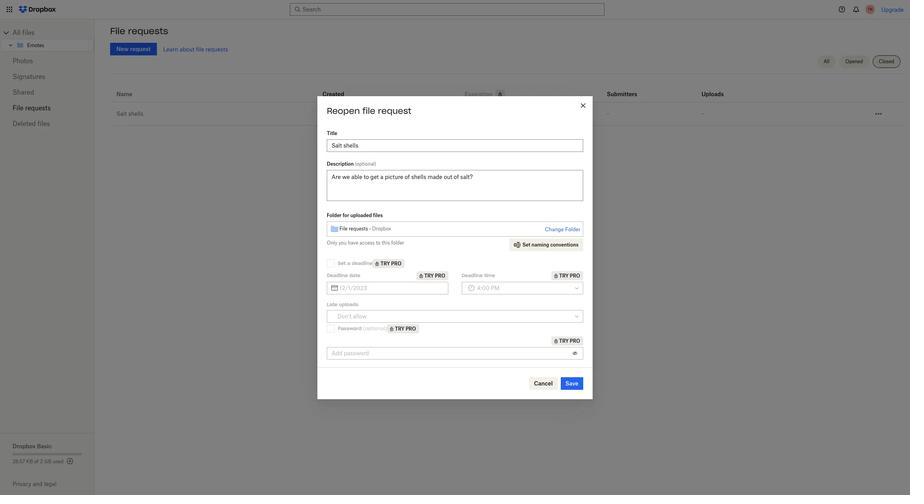 Task type: describe. For each thing, give the bounding box(es) containing it.
change folder button
[[545, 225, 580, 234]]

cancel button
[[529, 378, 558, 390]]

privacy and legal link
[[13, 481, 94, 488]]

1 vertical spatial dropbox
[[13, 444, 36, 450]]

kb
[[26, 459, 33, 465]]

0 vertical spatial folder
[[327, 213, 342, 218]]

save
[[565, 381, 579, 387]]

deleted files link
[[13, 116, 82, 132]]

created button
[[323, 90, 344, 99]]

description ( optional )
[[327, 161, 376, 167]]

files inside reopen file request dialog
[[373, 213, 383, 218]]

files for all files
[[22, 29, 35, 37]]

folder
[[391, 240, 404, 246]]

all files link
[[13, 26, 94, 39]]

) for description ( optional )
[[375, 161, 376, 167]]

shared link
[[13, 85, 82, 100]]

get more space image
[[65, 457, 75, 467]]

Title text field
[[332, 141, 579, 150]]

Add any extra details about the request text field
[[327, 170, 583, 201]]

( for description
[[355, 161, 357, 167]]

legal
[[44, 481, 56, 488]]

folder inside button
[[565, 226, 580, 233]]

reopen file request dialog
[[317, 96, 593, 400]]

table containing name
[[110, 77, 904, 126]]

row containing salt shells
[[110, 103, 904, 126]]

used
[[53, 459, 64, 465]]

0 vertical spatial file
[[110, 26, 125, 37]]

password ( optional )
[[338, 326, 387, 332]]

signatures
[[13, 73, 45, 81]]

requests up the learn
[[128, 26, 168, 37]]

1 - from the left
[[607, 111, 609, 117]]

optional for password ( optional )
[[365, 326, 385, 332]]

photos
[[13, 57, 33, 65]]

all files tree
[[1, 26, 94, 52]]

only you have access to this folder
[[327, 240, 404, 246]]

all for all files
[[13, 29, 21, 37]]

date
[[349, 273, 360, 279]]

you
[[339, 240, 347, 246]]

change folder
[[545, 226, 580, 233]]

28.57 kb of 2 gb used
[[13, 459, 64, 465]]

signatures link
[[13, 69, 82, 85]]

files for deleted files
[[38, 120, 50, 128]]

requests inside reopen file request dialog
[[349, 226, 368, 232]]

cancel
[[534, 381, 553, 387]]

time
[[484, 273, 495, 279]]

late
[[327, 302, 338, 308]]

upgrade link
[[881, 6, 904, 13]]

requests right about
[[206, 46, 228, 53]]

requests up deleted files
[[25, 104, 51, 112]]

naming
[[532, 242, 549, 248]]

set naming conventions button
[[509, 239, 583, 252]]

closed button
[[873, 55, 901, 68]]

late uploads
[[327, 302, 358, 308]]

global header element
[[0, 0, 910, 19]]

1 cell from the left
[[790, 103, 828, 109]]

set for set a deadline
[[338, 261, 346, 267]]

none text field inside reopen file request dialog
[[339, 284, 444, 293]]

about
[[180, 46, 195, 53]]

name
[[116, 91, 132, 98]]

learn
[[163, 46, 178, 53]]

row containing name
[[110, 77, 904, 103]]

dropbox logo - go to the homepage image
[[16, 3, 59, 16]]

file inside dialog
[[339, 226, 348, 232]]

reopen file request
[[327, 106, 411, 116]]

set for set naming conventions
[[523, 242, 530, 248]]

basic
[[37, 444, 52, 450]]

uploads
[[339, 302, 358, 308]]

to
[[376, 240, 380, 246]]

password
[[338, 326, 362, 332]]

deleted
[[13, 120, 36, 128]]

2 cell from the left
[[828, 103, 866, 109]]



Task type: vqa. For each thing, say whether or not it's contained in the screenshot.
Team shared folder, Extra row
no



Task type: locate. For each thing, give the bounding box(es) containing it.
for
[[343, 213, 349, 218]]

0 vertical spatial set
[[523, 242, 530, 248]]

opened
[[845, 59, 863, 64]]

emotes link
[[16, 41, 87, 50]]

optional right the 'password'
[[365, 326, 385, 332]]

1 vertical spatial set
[[338, 261, 346, 267]]

0 horizontal spatial file requests
[[13, 104, 51, 112]]

salt
[[116, 111, 127, 117]]

11/17/2023
[[323, 111, 352, 117]]

1 horizontal spatial set
[[523, 242, 530, 248]]

set
[[523, 242, 530, 248], [338, 261, 346, 267]]

reopen
[[327, 106, 360, 116]]

set inside button
[[523, 242, 530, 248]]

files inside tree
[[22, 29, 35, 37]]

2 column header from the left
[[702, 80, 733, 99]]

deadline down a
[[327, 273, 348, 279]]

opened button
[[839, 55, 869, 68]]

file
[[110, 26, 125, 37], [13, 104, 23, 112], [339, 226, 348, 232]]

all for all
[[824, 59, 830, 64]]

all up photos
[[13, 29, 21, 37]]

1 vertical spatial files
[[38, 120, 50, 128]]

of
[[34, 459, 39, 465]]

1 vertical spatial file
[[363, 106, 375, 116]]

dropbox inside reopen file request dialog
[[372, 226, 391, 232]]

file inside dialog
[[363, 106, 375, 116]]

privacy
[[13, 481, 31, 488]]

try pro
[[381, 261, 401, 267], [424, 273, 445, 279], [559, 273, 580, 279], [395, 326, 416, 332], [559, 338, 580, 344]]

1 horizontal spatial )
[[385, 326, 387, 332]]

0 horizontal spatial file
[[196, 46, 204, 53]]

0 horizontal spatial folder
[[327, 213, 342, 218]]

2 deadline from the left
[[462, 273, 483, 279]]

deadline for deadline date
[[327, 273, 348, 279]]

0 horizontal spatial -
[[607, 111, 609, 117]]

)
[[375, 161, 376, 167], [385, 326, 387, 332]]

all
[[13, 29, 21, 37], [824, 59, 830, 64]]

1 horizontal spatial file
[[363, 106, 375, 116]]

1 horizontal spatial column header
[[702, 80, 733, 99]]

pro trial element
[[492, 90, 505, 99], [373, 259, 405, 268], [416, 272, 448, 281], [551, 272, 583, 281], [387, 325, 419, 334], [551, 337, 583, 346]]

dropbox up 28.57
[[13, 444, 36, 450]]

deadline left time
[[462, 273, 483, 279]]

folder up conventions
[[565, 226, 580, 233]]

description
[[327, 161, 354, 167]]

1 vertical spatial (
[[363, 326, 365, 332]]

1 vertical spatial file
[[13, 104, 23, 112]]

) for password ( optional )
[[385, 326, 387, 332]]

0 horizontal spatial column header
[[607, 80, 638, 99]]

upgrade
[[881, 6, 904, 13]]

(
[[355, 161, 357, 167], [363, 326, 365, 332]]

0 horizontal spatial deadline
[[327, 273, 348, 279]]

access
[[360, 240, 375, 246]]

photos link
[[13, 53, 82, 69]]

deadline
[[327, 273, 348, 279], [462, 273, 483, 279]]

folder left 'for'
[[327, 213, 342, 218]]

( right description
[[355, 161, 357, 167]]

optional
[[357, 161, 375, 167], [365, 326, 385, 332]]

( right the 'password'
[[363, 326, 365, 332]]

set left "naming"
[[523, 242, 530, 248]]

files right uploaded
[[373, 213, 383, 218]]

2 horizontal spatial files
[[373, 213, 383, 218]]

files up emotes
[[22, 29, 35, 37]]

2 - from the left
[[702, 111, 704, 117]]

folder for uploaded files
[[327, 213, 383, 218]]

1 vertical spatial all
[[824, 59, 830, 64]]

0 horizontal spatial file
[[13, 104, 23, 112]]

file right reopen
[[363, 106, 375, 116]]

1 horizontal spatial (
[[363, 326, 365, 332]]

0 vertical spatial )
[[375, 161, 376, 167]]

deadline date
[[327, 273, 360, 279]]

files down 'file requests' link
[[38, 120, 50, 128]]

uploaded
[[350, 213, 372, 218]]

0 vertical spatial (
[[355, 161, 357, 167]]

1 horizontal spatial deadline
[[462, 273, 483, 279]]

1 horizontal spatial file requests
[[110, 26, 168, 37]]

folder
[[327, 213, 342, 218], [565, 226, 580, 233]]

set a deadline
[[338, 261, 373, 267]]

file right about
[[196, 46, 204, 53]]

( for password
[[363, 326, 365, 332]]

2 vertical spatial file
[[339, 226, 348, 232]]

file requests • dropbox
[[339, 226, 391, 232]]

0 vertical spatial optional
[[357, 161, 375, 167]]

gb
[[44, 459, 51, 465]]

0 vertical spatial file
[[196, 46, 204, 53]]

this
[[382, 240, 390, 246]]

column header
[[607, 80, 638, 99], [702, 80, 733, 99]]

1 vertical spatial folder
[[565, 226, 580, 233]]

0 horizontal spatial files
[[22, 29, 35, 37]]

0 horizontal spatial dropbox
[[13, 444, 36, 450]]

1 row from the top
[[110, 77, 904, 103]]

cell
[[790, 103, 828, 109], [828, 103, 866, 109]]

deleted files
[[13, 120, 50, 128]]

requests
[[128, 26, 168, 37], [206, 46, 228, 53], [25, 104, 51, 112], [349, 226, 368, 232]]

only
[[327, 240, 337, 246]]

deadline
[[352, 261, 373, 267]]

file requests
[[110, 26, 168, 37], [13, 104, 51, 112]]

pro
[[391, 261, 401, 267], [435, 273, 445, 279], [570, 273, 580, 279], [406, 326, 416, 332], [570, 338, 580, 344]]

learn about file requests
[[163, 46, 228, 53]]

file requests up deleted files
[[13, 104, 51, 112]]

privacy and legal
[[13, 481, 56, 488]]

and
[[33, 481, 42, 488]]

conventions
[[550, 242, 579, 248]]

0 horizontal spatial )
[[375, 161, 376, 167]]

change
[[545, 226, 564, 233]]

dropbox right •
[[372, 226, 391, 232]]

request
[[378, 106, 411, 116]]

0 horizontal spatial all
[[13, 29, 21, 37]]

1 horizontal spatial folder
[[565, 226, 580, 233]]

optional right description
[[357, 161, 375, 167]]

1 deadline from the left
[[327, 273, 348, 279]]

0 vertical spatial dropbox
[[372, 226, 391, 232]]

•
[[369, 226, 371, 232]]

1 column header from the left
[[607, 80, 638, 99]]

all inside all files tree
[[13, 29, 21, 37]]

1 vertical spatial optional
[[365, 326, 385, 332]]

emotes
[[27, 42, 44, 48]]

all inside all button
[[824, 59, 830, 64]]

set naming conventions
[[523, 242, 579, 248]]

deadline time
[[462, 273, 495, 279]]

title
[[327, 130, 337, 136]]

deadline for deadline time
[[462, 273, 483, 279]]

1 horizontal spatial files
[[38, 120, 50, 128]]

requests left •
[[349, 226, 368, 232]]

shells
[[128, 111, 143, 117]]

all files
[[13, 29, 35, 37]]

files
[[22, 29, 35, 37], [38, 120, 50, 128], [373, 213, 383, 218]]

0 vertical spatial file requests
[[110, 26, 168, 37]]

dropbox
[[372, 226, 391, 232], [13, 444, 36, 450]]

28.57
[[13, 459, 25, 465]]

1 vertical spatial )
[[385, 326, 387, 332]]

have
[[348, 240, 358, 246]]

1 horizontal spatial dropbox
[[372, 226, 391, 232]]

file
[[196, 46, 204, 53], [363, 106, 375, 116]]

0 vertical spatial files
[[22, 29, 35, 37]]

a
[[347, 261, 350, 267]]

-
[[607, 111, 609, 117], [702, 111, 704, 117]]

shared
[[13, 88, 34, 96]]

table
[[110, 77, 904, 126]]

try
[[381, 261, 390, 267], [424, 273, 434, 279], [559, 273, 569, 279], [395, 326, 404, 332], [559, 338, 569, 344]]

2
[[40, 459, 43, 465]]

closed
[[879, 59, 894, 64]]

1 horizontal spatial all
[[824, 59, 830, 64]]

2 vertical spatial files
[[373, 213, 383, 218]]

row
[[110, 77, 904, 103], [110, 103, 904, 126]]

1 horizontal spatial file
[[110, 26, 125, 37]]

file requests link
[[13, 100, 82, 116]]

0 horizontal spatial (
[[355, 161, 357, 167]]

0 vertical spatial all
[[13, 29, 21, 37]]

) right description
[[375, 161, 376, 167]]

save button
[[561, 378, 583, 390]]

1 vertical spatial file requests
[[13, 104, 51, 112]]

created
[[323, 91, 344, 98]]

Add password password field
[[332, 349, 569, 358]]

1 horizontal spatial -
[[702, 111, 704, 117]]

) right the 'password'
[[385, 326, 387, 332]]

dropbox basic
[[13, 444, 52, 450]]

2 row from the top
[[110, 103, 904, 126]]

all button
[[817, 55, 836, 68]]

optional for description ( optional )
[[357, 161, 375, 167]]

0 horizontal spatial set
[[338, 261, 346, 267]]

None text field
[[339, 284, 444, 293]]

set left a
[[338, 261, 346, 267]]

2 horizontal spatial file
[[339, 226, 348, 232]]

file requests up the learn
[[110, 26, 168, 37]]

all left 'opened'
[[824, 59, 830, 64]]

learn about file requests link
[[163, 46, 228, 53]]

salt shells
[[116, 111, 143, 117]]



